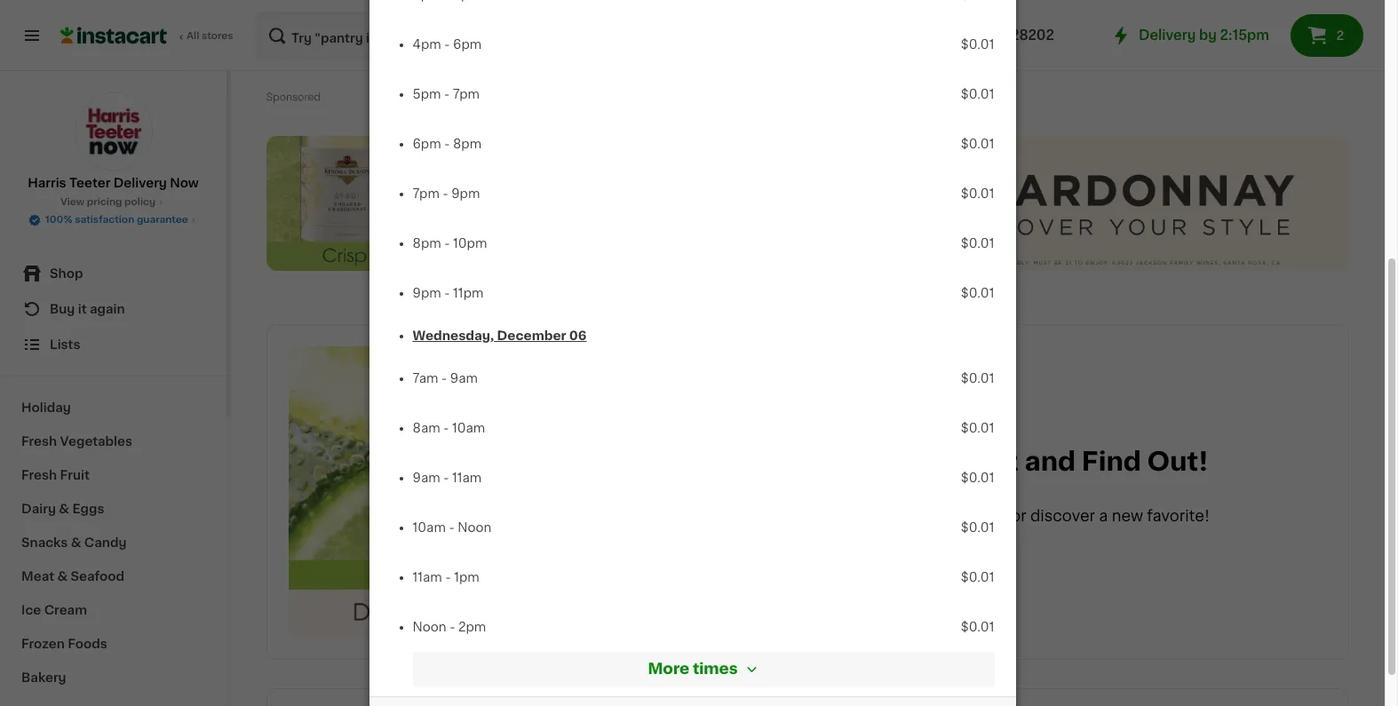 Task type: vqa. For each thing, say whether or not it's contained in the screenshot.
6Pm to the left
yes



Task type: locate. For each thing, give the bounding box(es) containing it.
- left the 10pm
[[444, 237, 450, 250]]

a left new on the right bottom
[[1099, 509, 1108, 523]]

on
[[857, 509, 876, 523]]

0 vertical spatial delivery
[[1139, 28, 1196, 42]]

2
[[1336, 29, 1344, 42]]

8am
[[413, 422, 440, 434]]

fresh inside fresh vegetables link
[[21, 435, 57, 448]]

- right 8am at the bottom of the page
[[443, 422, 449, 434]]

wednesday,
[[413, 330, 494, 342]]

- for 1pm
[[445, 571, 451, 584]]

- up 7pm - 9pm
[[444, 138, 450, 150]]

- right 5pm
[[444, 88, 450, 100]]

- left 11pm
[[444, 287, 450, 299]]

- for 8pm
[[444, 138, 450, 150]]

harris teeter delivery now
[[28, 177, 199, 189]]

$0.01 for 10pm
[[961, 237, 994, 250]]

policy
[[124, 197, 156, 207]]

delivery by 2:15pm link
[[1110, 25, 1269, 46]]

- right 4pm
[[444, 38, 450, 51]]

10am
[[452, 422, 485, 434], [413, 521, 446, 534]]

buy it again
[[50, 303, 125, 315]]

8am - 10am
[[413, 422, 485, 434]]

$0.01 for 11am
[[961, 472, 994, 484]]

1 horizontal spatial delivery
[[1139, 28, 1196, 42]]

- down 6pm - 8pm
[[443, 187, 448, 200]]

1 horizontal spatial 9pm
[[451, 187, 480, 200]]

0 horizontal spatial 6pm
[[413, 138, 441, 150]]

1 horizontal spatial 11am
[[452, 472, 482, 484]]

teeter
[[69, 177, 110, 189]]

1 fresh from the top
[[21, 435, 57, 448]]

10pm
[[453, 237, 487, 250]]

28202
[[1011, 28, 1054, 42]]

$0.01 for 6pm
[[961, 38, 994, 51]]

and
[[1025, 448, 1076, 474]]

11am left 1pm
[[413, 571, 442, 584]]

meat & seafood
[[21, 570, 124, 583]]

fresh vegetables
[[21, 435, 132, 448]]

11am
[[452, 472, 482, 484], [413, 571, 442, 584]]

11am up 10am - noon
[[452, 472, 482, 484]]

1 vertical spatial 11am
[[413, 571, 442, 584]]

frozen
[[21, 638, 65, 650]]

$0.01 for 2pm
[[961, 621, 994, 633]]

delivery left 'by'
[[1139, 28, 1196, 42]]

shop link
[[11, 256, 216, 291]]

0 horizontal spatial a
[[880, 509, 889, 523]]

-
[[444, 38, 450, 51], [444, 88, 450, 100], [444, 138, 450, 150], [443, 187, 448, 200], [444, 237, 450, 250], [444, 287, 450, 299], [441, 372, 447, 385], [443, 422, 449, 434], [443, 472, 449, 484], [449, 521, 454, 534], [445, 571, 451, 584], [450, 621, 455, 633]]

10am up 11am - 1pm at left
[[413, 521, 446, 534]]

10am - noon
[[413, 521, 491, 534]]

all
[[187, 31, 199, 41]]

delivery
[[1139, 28, 1196, 42], [113, 177, 167, 189]]

0 vertical spatial fresh
[[21, 435, 57, 448]]

- down 8am - 10am
[[443, 472, 449, 484]]

- for 11am
[[443, 472, 449, 484]]

0 vertical spatial 10am
[[452, 422, 485, 434]]

fresh up dairy
[[21, 469, 57, 481]]

100%
[[45, 215, 72, 225]]

1 $0.01 from the top
[[961, 38, 994, 51]]

satisfaction
[[75, 215, 134, 225]]

candy
[[84, 536, 127, 549]]

9 $0.01 from the top
[[961, 472, 994, 484]]

& left candy
[[71, 536, 81, 549]]

cream
[[44, 604, 87, 616]]

7 $0.01 from the top
[[961, 372, 994, 385]]

2 fresh from the top
[[21, 469, 57, 481]]

take the quiz and find out!
[[829, 448, 1208, 474]]

more
[[648, 662, 689, 676]]

8 $0.01 from the top
[[961, 422, 994, 434]]

$0.01
[[961, 38, 994, 51], [961, 88, 994, 100], [961, 138, 994, 150], [961, 187, 994, 200], [961, 237, 994, 250], [961, 287, 994, 299], [961, 372, 994, 385], [961, 422, 994, 434], [961, 472, 994, 484], [961, 521, 994, 534], [961, 571, 994, 584], [961, 621, 994, 633]]

0 horizontal spatial 9am
[[413, 472, 440, 484]]

9pm up the 10pm
[[451, 187, 480, 200]]

a right on
[[880, 509, 889, 523]]

0 horizontal spatial 11am
[[413, 571, 442, 584]]

buy
[[50, 303, 75, 315]]

8pm up 7pm - 9pm
[[453, 138, 482, 150]]

11 $0.01 from the top
[[961, 571, 994, 584]]

dairy & eggs link
[[11, 492, 216, 526]]

0 horizontal spatial 8pm
[[413, 237, 441, 250]]

1 vertical spatial noon
[[413, 621, 446, 633]]

9am - 11am
[[413, 472, 482, 484]]

6pm - 8pm
[[413, 138, 482, 150]]

6pm
[[453, 38, 482, 51], [413, 138, 441, 150]]

delivery inside "link"
[[113, 177, 167, 189]]

lists
[[50, 338, 80, 351]]

fresh down "holiday"
[[21, 435, 57, 448]]

10am right 8am at the bottom of the page
[[452, 422, 485, 434]]

9pm left 11pm
[[413, 287, 441, 299]]

1 a from the left
[[880, 509, 889, 523]]

sip
[[829, 509, 853, 523]]

5pm
[[413, 88, 441, 100]]

by
[[1199, 28, 1217, 42]]

now
[[170, 177, 199, 189]]

0 vertical spatial &
[[59, 503, 69, 515]]

holiday link
[[11, 391, 216, 425]]

5 $0.01 from the top
[[961, 237, 994, 250]]

noon up 1pm
[[458, 521, 491, 534]]

2 $0.01 from the top
[[961, 88, 994, 100]]

&
[[59, 503, 69, 515], [71, 536, 81, 549], [57, 570, 68, 583]]

3 $0.01 from the top
[[961, 138, 994, 150]]

beloved
[[893, 509, 954, 523]]

None search field
[[254, 11, 747, 60]]

8pm left the 10pm
[[413, 237, 441, 250]]

10 $0.01 from the top
[[961, 521, 994, 534]]

0 horizontal spatial 9pm
[[413, 287, 441, 299]]

snacks & candy link
[[11, 526, 216, 560]]

- right 7am
[[441, 372, 447, 385]]

& left the eggs
[[59, 503, 69, 515]]

- down 9am - 11am at the left bottom of page
[[449, 521, 454, 534]]

7pm
[[453, 88, 480, 100], [413, 187, 440, 200]]

0 vertical spatial 9am
[[450, 372, 478, 385]]

dairy
[[21, 503, 56, 515]]

4 $0.01 from the top
[[961, 187, 994, 200]]

fresh for fresh vegetables
[[21, 435, 57, 448]]

6pm right 4pm
[[453, 38, 482, 51]]

0 horizontal spatial noon
[[413, 621, 446, 633]]

fresh inside fresh fruit link
[[21, 469, 57, 481]]

quiz
[[956, 448, 1019, 474]]

shop
[[50, 267, 83, 280]]

2 vertical spatial &
[[57, 570, 68, 583]]

11pm
[[453, 287, 484, 299]]

1 horizontal spatial noon
[[458, 521, 491, 534]]

pricing
[[87, 197, 122, 207]]

9am
[[450, 372, 478, 385], [413, 472, 440, 484]]

1 vertical spatial &
[[71, 536, 81, 549]]

0 vertical spatial 7pm
[[453, 88, 480, 100]]

1 vertical spatial 8pm
[[413, 237, 441, 250]]

7pm right 5pm
[[453, 88, 480, 100]]

ice
[[21, 604, 41, 616]]

6 $0.01 from the top
[[961, 287, 994, 299]]

0 horizontal spatial 10am
[[413, 521, 446, 534]]

all stores
[[187, 31, 233, 41]]


[[745, 663, 759, 677]]

new
[[1112, 509, 1143, 523]]

7pm down 6pm - 8pm
[[413, 187, 440, 200]]

delivery by 2:15pm
[[1139, 28, 1269, 42]]

1 vertical spatial fresh
[[21, 469, 57, 481]]

view pricing policy link
[[60, 195, 166, 210]]

fresh
[[21, 435, 57, 448], [21, 469, 57, 481]]

1 vertical spatial delivery
[[113, 177, 167, 189]]

1 vertical spatial 9am
[[413, 472, 440, 484]]

7am - 9am
[[413, 372, 478, 385]]

1 horizontal spatial 8pm
[[453, 138, 482, 150]]

$0.01 for 9am
[[961, 372, 994, 385]]

100% satisfaction guarantee
[[45, 215, 188, 225]]

1 horizontal spatial 10am
[[452, 422, 485, 434]]

noon left 2pm
[[413, 621, 446, 633]]

0 horizontal spatial delivery
[[113, 177, 167, 189]]

6pm down 5pm
[[413, 138, 441, 150]]

$0.01 for 7pm
[[961, 88, 994, 100]]

1 horizontal spatial a
[[1099, 509, 1108, 523]]

ice cream
[[21, 604, 87, 616]]

& right meat
[[57, 570, 68, 583]]

delivery up policy
[[113, 177, 167, 189]]

again
[[90, 303, 125, 315]]

12 $0.01 from the top
[[961, 621, 994, 633]]

0 vertical spatial 9pm
[[451, 187, 480, 200]]

- left 2pm
[[450, 621, 455, 633]]

9am down 8am at the bottom of the page
[[413, 472, 440, 484]]

meat & seafood link
[[11, 560, 216, 593]]

9am right 7am
[[450, 372, 478, 385]]

2:15pm
[[1220, 28, 1269, 42]]

0 horizontal spatial 7pm
[[413, 187, 440, 200]]

1 horizontal spatial 6pm
[[453, 38, 482, 51]]

- left 1pm
[[445, 571, 451, 584]]



Task type: describe. For each thing, give the bounding box(es) containing it.
sponsored image
[[266, 92, 320, 103]]

fresh for fresh fruit
[[21, 469, 57, 481]]

4pm
[[413, 38, 441, 51]]

1 horizontal spatial 9am
[[450, 372, 478, 385]]

fresh fruit
[[21, 469, 90, 481]]

foods
[[68, 638, 107, 650]]

& for meat
[[57, 570, 68, 583]]

100% satisfaction guarantee button
[[28, 210, 199, 227]]

guarantee
[[137, 215, 188, 225]]

2 button
[[1291, 14, 1363, 57]]

$0.01 for 8pm
[[961, 138, 994, 150]]

holiday
[[21, 401, 71, 414]]

eggs
[[72, 503, 104, 515]]

8pm - 10pm
[[413, 237, 487, 250]]

- for 9am
[[441, 372, 447, 385]]

1 vertical spatial 6pm
[[413, 138, 441, 150]]

2 a from the left
[[1099, 509, 1108, 523]]

0 vertical spatial 11am
[[452, 472, 482, 484]]

7pm - 9pm
[[413, 187, 480, 200]]

buy it again link
[[11, 291, 216, 327]]

1 vertical spatial 7pm
[[413, 187, 440, 200]]

seafood
[[71, 570, 124, 583]]

$0.01 for 11pm
[[961, 287, 994, 299]]

1pm
[[454, 571, 479, 584]]

0 vertical spatial 8pm
[[453, 138, 482, 150]]

harris teeter delivery now logo image
[[74, 92, 152, 171]]

view
[[60, 197, 84, 207]]

sip on a beloved repeat or discover a new favorite!
[[829, 509, 1210, 523]]

- for 7pm
[[444, 88, 450, 100]]

0 vertical spatial noon
[[458, 521, 491, 534]]

5pm - 7pm
[[413, 88, 480, 100]]

- for noon
[[449, 521, 454, 534]]

11am - 1pm
[[413, 571, 479, 584]]

4pm - 6pm
[[413, 38, 482, 51]]

stores
[[202, 31, 233, 41]]

frozen foods
[[21, 638, 107, 650]]

28202 button
[[982, 11, 1089, 60]]

1 vertical spatial 10am
[[413, 521, 446, 534]]

december
[[497, 330, 566, 342]]

wednesday, december 06
[[413, 330, 587, 342]]

dairy & eggs
[[21, 503, 104, 515]]

times
[[693, 662, 738, 676]]

frozen foods link
[[11, 627, 216, 661]]

fresh vegetables link
[[11, 425, 216, 458]]

- for 2pm
[[450, 621, 455, 633]]

- for 10pm
[[444, 237, 450, 250]]

bakery
[[21, 671, 66, 684]]

the
[[899, 448, 950, 474]]

0 vertical spatial 6pm
[[453, 38, 482, 51]]

harris
[[28, 177, 66, 189]]

noon - 2pm
[[413, 621, 486, 633]]

vegetables
[[60, 435, 132, 448]]

ice cream link
[[11, 593, 216, 627]]

take
[[829, 448, 893, 474]]

all stores link
[[60, 11, 234, 60]]

7am
[[413, 372, 438, 385]]

1 horizontal spatial 7pm
[[453, 88, 480, 100]]

$0.01 for 9pm
[[961, 187, 994, 200]]

06
[[569, 330, 587, 342]]

instacart logo image
[[60, 25, 167, 46]]

bakery link
[[11, 661, 216, 695]]

lists link
[[11, 327, 216, 362]]

& for dairy
[[59, 503, 69, 515]]

- for 11pm
[[444, 287, 450, 299]]

$0.01 for 10am
[[961, 422, 994, 434]]

repeat
[[958, 509, 1007, 523]]

$0.01 for noon
[[961, 521, 994, 534]]

$0.01 for 1pm
[[961, 571, 994, 584]]

snacks
[[21, 536, 68, 549]]

favorite!
[[1147, 509, 1210, 523]]

more times 
[[648, 662, 759, 677]]

9pm - 11pm
[[413, 287, 484, 299]]

meat
[[21, 570, 54, 583]]

fruit
[[60, 469, 90, 481]]

it
[[78, 303, 87, 315]]

- for 10am
[[443, 422, 449, 434]]

crisp image
[[289, 346, 808, 638]]

banner image
[[266, 135, 1349, 271]]

view pricing policy
[[60, 197, 156, 207]]

harris teeter delivery now link
[[28, 92, 199, 192]]

- for 9pm
[[443, 187, 448, 200]]

& for snacks
[[71, 536, 81, 549]]

fresh fruit link
[[11, 458, 216, 492]]

or
[[1011, 509, 1026, 523]]

find
[[1082, 448, 1141, 474]]

1 vertical spatial 9pm
[[413, 287, 441, 299]]

- for 6pm
[[444, 38, 450, 51]]

2pm
[[458, 621, 486, 633]]

out!
[[1147, 448, 1208, 474]]

snacks & candy
[[21, 536, 127, 549]]



